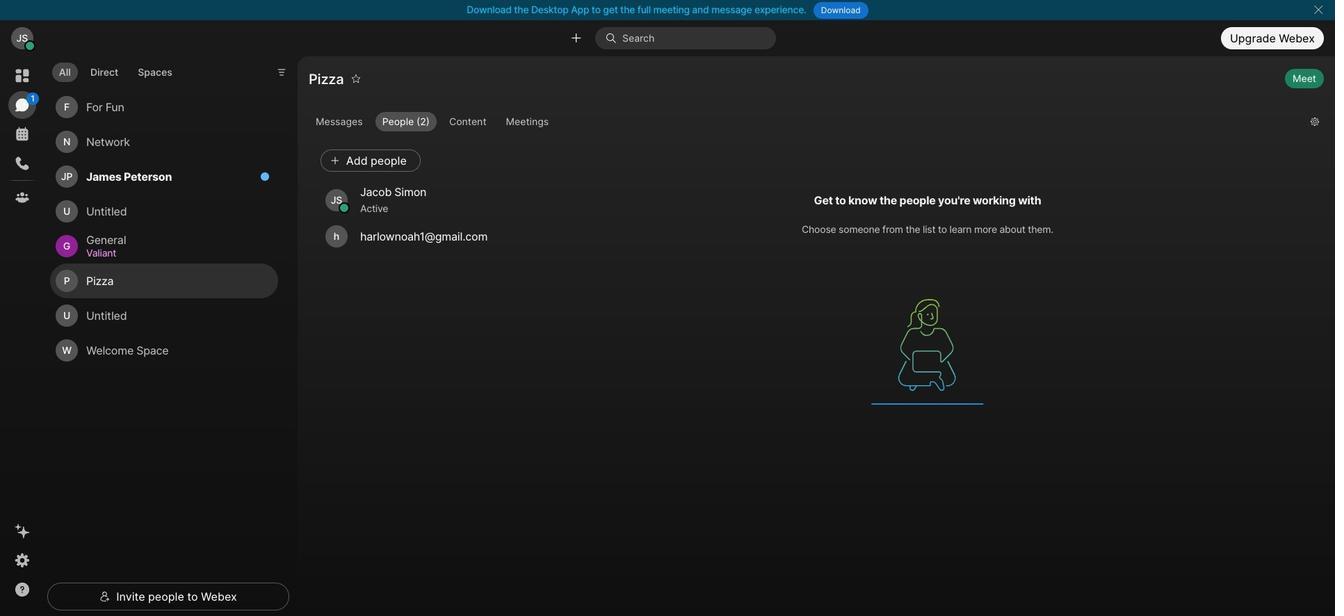 Task type: locate. For each thing, give the bounding box(es) containing it.
harlownoah1@gmail.com list item
[[314, 218, 529, 254]]

1 vertical spatial untitled list item
[[50, 298, 278, 333]]

untitled list item
[[50, 194, 278, 229], [50, 298, 278, 333]]

james peterson, new messages list item
[[50, 159, 278, 194]]

general list item
[[50, 229, 278, 264]]

tab list
[[49, 54, 183, 86]]

2 untitled list item from the top
[[50, 298, 278, 333]]

webex tab list
[[8, 62, 39, 211]]

untitled list item up valiant element
[[50, 194, 278, 229]]

active element
[[360, 200, 517, 217]]

untitled list item down valiant element
[[50, 298, 278, 333]]

network list item
[[50, 125, 278, 159]]

group
[[309, 112, 1300, 134]]

0 vertical spatial untitled list item
[[50, 194, 278, 229]]

navigation
[[0, 56, 45, 616]]



Task type: describe. For each thing, give the bounding box(es) containing it.
pizza list item
[[50, 264, 278, 298]]

for fun list item
[[50, 90, 278, 125]]

cancel_16 image
[[1313, 4, 1324, 15]]

welcome space list item
[[50, 333, 278, 368]]

jacob simonactive list item
[[314, 182, 529, 218]]

valiant element
[[86, 246, 261, 261]]

new messages image
[[260, 172, 270, 182]]

1 untitled list item from the top
[[50, 194, 278, 229]]



Task type: vqa. For each thing, say whether or not it's contained in the screenshot.
group
yes



